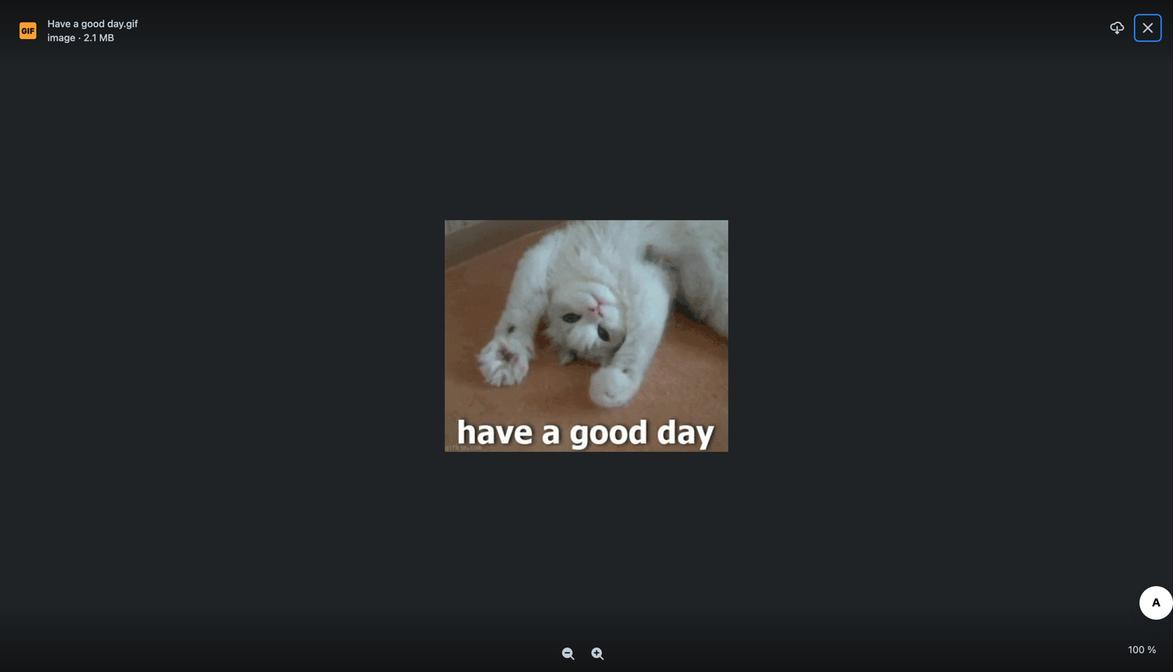 Task type: describe. For each thing, give the bounding box(es) containing it.
feedback
[[81, 652, 118, 661]]

Add a comment… field
[[240, 525, 773, 553]]

market
[[256, 57, 307, 77]]

go to market sample
[[212, 57, 365, 77]]

day.gif
[[107, 18, 138, 29]]

good
[[81, 18, 105, 29]]

sample
[[311, 57, 365, 77]]

give feedback
[[61, 652, 118, 661]]

download image
[[1109, 20, 1126, 36]]

automation button
[[1070, 56, 1157, 78]]

100 %
[[1129, 645, 1157, 656]]

5
[[858, 606, 864, 616]]

have a good day.gif image · 2.1 mb
[[48, 18, 138, 43]]

in
[[47, 632, 54, 641]]

Search field
[[908, 8, 1048, 30]]

managed
[[84, 632, 118, 641]]

create banner
[[0, 0, 1174, 39]]

zoom in image
[[590, 646, 606, 663]]

primary element
[[8, 0, 897, 39]]

updated 5 seconds ago
[[822, 606, 916, 616]]

give feedback button
[[41, 645, 127, 668]]

team-
[[62, 632, 84, 641]]

close image
[[1140, 20, 1157, 36]]

create button
[[498, 8, 546, 30]]



Task type: vqa. For each thing, say whether or not it's contained in the screenshot.
Launch
no



Task type: locate. For each thing, give the bounding box(es) containing it.
have
[[48, 18, 71, 29]]

giphy image
[[20, 22, 36, 39]]

2.1
[[84, 32, 97, 43]]

updated
[[822, 606, 856, 616]]

ago
[[902, 606, 916, 616]]

0 vertical spatial a
[[73, 18, 79, 29]]

automation image
[[1076, 59, 1093, 75]]

a up ·
[[73, 18, 79, 29]]

1 horizontal spatial a
[[73, 18, 79, 29]]

zoom out image
[[560, 646, 577, 663]]

·
[[78, 32, 81, 43]]

project
[[120, 632, 146, 641]]

details element
[[814, 200, 1143, 233]]

automation
[[1096, 61, 1149, 73]]

100
[[1129, 645, 1145, 656]]

search image
[[914, 14, 925, 25]]

a right in
[[56, 632, 60, 641]]

projects
[[11, 60, 54, 74]]

0 horizontal spatial a
[[56, 632, 60, 641]]

jira image
[[36, 11, 72, 28], [36, 11, 72, 28]]

1 vertical spatial a
[[56, 632, 60, 641]]

a inside have a good day.gif image · 2.1 mb
[[73, 18, 79, 29]]

a
[[73, 18, 79, 29], [56, 632, 60, 641]]

%
[[1148, 645, 1157, 656]]

you're
[[22, 632, 45, 641]]

you're in a team-managed project
[[22, 632, 146, 641]]

mb
[[99, 32, 114, 43]]

image
[[48, 32, 76, 43]]

create
[[506, 13, 537, 25]]

go
[[212, 57, 234, 77]]

seconds
[[866, 606, 899, 616]]

to
[[238, 57, 252, 77]]

automation element
[[814, 544, 1143, 577]]

give
[[61, 652, 78, 661]]



